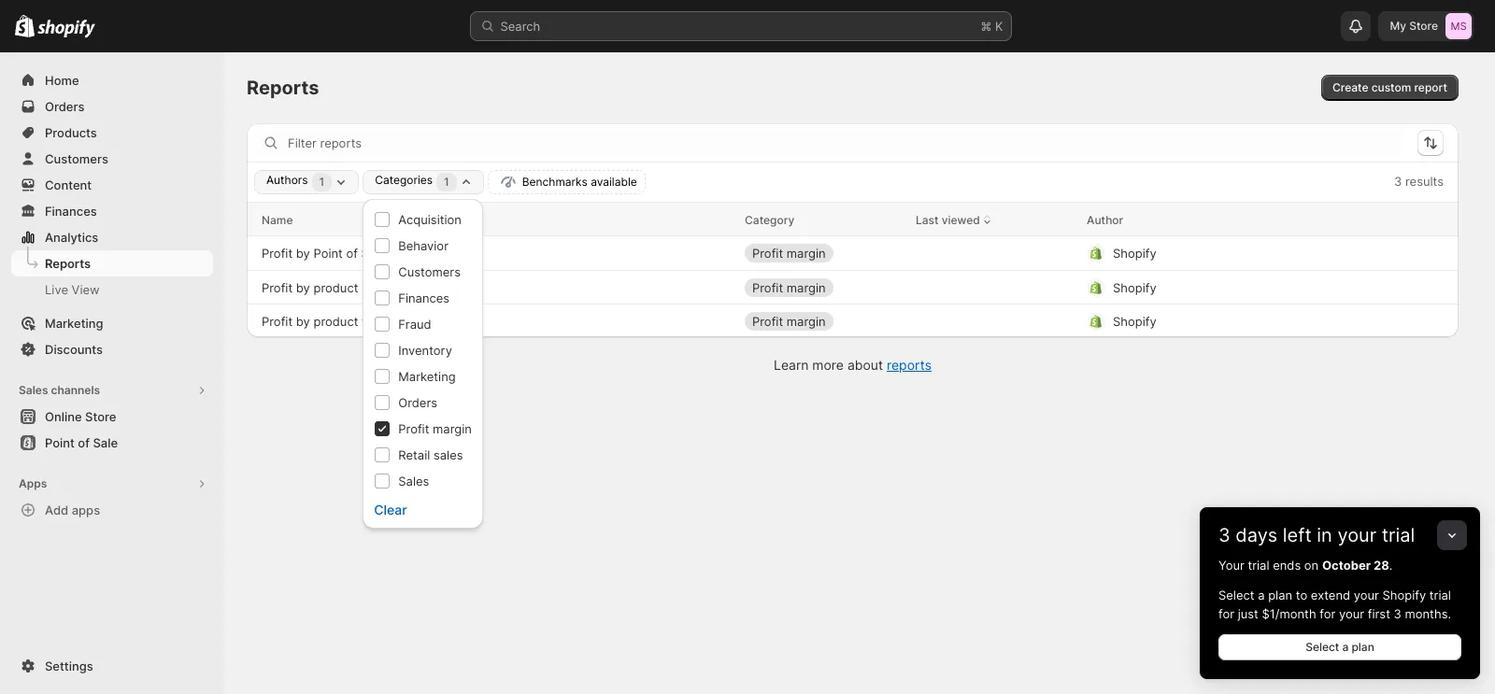 Task type: describe. For each thing, give the bounding box(es) containing it.
Filter reports text field
[[288, 128, 1403, 158]]

shopify for profit by product variant sku
[[1114, 314, 1157, 329]]

online
[[45, 410, 82, 424]]

learn
[[774, 357, 809, 373]]

2 profit margin cell from the top
[[745, 273, 901, 302]]

profit by point of sale location link
[[262, 244, 435, 263]]

inventory
[[399, 343, 452, 358]]

last viewed
[[916, 213, 981, 227]]

about
[[848, 357, 884, 373]]

shopify cell for sale
[[1087, 238, 1400, 268]]

profit margin cell for sale
[[745, 238, 901, 268]]

0 horizontal spatial customers
[[45, 151, 108, 166]]

last
[[916, 213, 939, 227]]

of inside button
[[78, 436, 90, 451]]

sales for sales channels
[[19, 383, 48, 397]]

margin for profit by product variant sku
[[787, 314, 826, 329]]

3 inside select a plan to extend your shopify trial for just $1/month for your first 3 months.
[[1395, 607, 1402, 622]]

profit by product variant sku link
[[262, 312, 429, 331]]

online store button
[[0, 404, 224, 430]]

analytics link
[[11, 224, 213, 251]]

sales channels button
[[11, 378, 213, 404]]

behavior
[[399, 238, 449, 253]]

profit margin for profit by point of sale location
[[753, 246, 826, 261]]

shopify for profit by product
[[1114, 280, 1157, 295]]

select a plan link
[[1219, 635, 1462, 661]]

k
[[996, 19, 1004, 34]]

1 vertical spatial orders
[[399, 395, 438, 410]]

profit margin cell for sku
[[745, 306, 901, 336]]

fraud
[[399, 317, 432, 332]]

on
[[1305, 558, 1319, 573]]

0 vertical spatial finances
[[45, 204, 97, 219]]

content link
[[11, 172, 213, 198]]

retail
[[399, 448, 430, 463]]

⌘ k
[[981, 19, 1004, 34]]

trial inside dropdown button
[[1383, 525, 1416, 547]]

search
[[501, 19, 541, 34]]

28
[[1374, 558, 1390, 573]]

benchmarks
[[522, 175, 588, 189]]

2 for from the left
[[1320, 607, 1336, 622]]

left
[[1284, 525, 1312, 547]]

product for profit by product
[[314, 280, 358, 295]]

apps
[[19, 477, 47, 491]]

by for profit by point of sale location
[[296, 246, 310, 261]]

products link
[[11, 120, 213, 146]]

3 for 3 results
[[1395, 174, 1403, 189]]

apps
[[72, 503, 100, 518]]

select a plan
[[1306, 640, 1375, 654]]

shopify for profit by point of sale location
[[1114, 246, 1157, 261]]

last viewed button
[[916, 206, 995, 234]]

retail sales
[[399, 448, 463, 463]]

authors
[[266, 173, 308, 187]]

reports link
[[11, 251, 213, 277]]

first
[[1369, 607, 1391, 622]]

plan for select a plan to extend your shopify trial for just $1/month for your first 3 months.
[[1269, 588, 1293, 603]]

available
[[591, 175, 637, 189]]

products
[[45, 125, 97, 140]]

1 for authors
[[319, 175, 325, 189]]

a for select a plan
[[1343, 640, 1349, 654]]

1 vertical spatial finances
[[399, 291, 450, 306]]

orders link
[[11, 93, 213, 120]]

trial inside select a plan to extend your shopify trial for just $1/month for your first 3 months.
[[1430, 588, 1452, 603]]

report
[[1415, 80, 1448, 94]]

location
[[389, 246, 435, 261]]

shopify image
[[15, 15, 35, 37]]

profit margin for profit by product
[[753, 280, 826, 295]]

my store
[[1391, 19, 1439, 33]]

live view link
[[11, 277, 213, 303]]

benchmarks available
[[522, 175, 637, 189]]

create custom report button
[[1322, 75, 1459, 101]]

sku
[[404, 314, 429, 329]]

viewed
[[942, 213, 981, 227]]

1 horizontal spatial marketing
[[399, 369, 456, 384]]

results
[[1406, 174, 1445, 189]]

days
[[1236, 525, 1278, 547]]

live view
[[45, 282, 100, 297]]

select for select a plan
[[1306, 640, 1340, 654]]

point inside list of reports table
[[314, 246, 343, 261]]

channels
[[51, 383, 100, 397]]

variant
[[362, 314, 401, 329]]

discounts
[[45, 342, 103, 357]]

1 for from the left
[[1219, 607, 1235, 622]]

2 vertical spatial your
[[1340, 607, 1365, 622]]

marketing link
[[11, 310, 213, 337]]

store for my store
[[1410, 19, 1439, 33]]

row containing profit by point of sale location
[[247, 237, 1459, 270]]

reports link
[[887, 357, 932, 373]]

1 vertical spatial your
[[1355, 588, 1380, 603]]

ends
[[1274, 558, 1302, 573]]

.
[[1390, 558, 1393, 573]]

custom
[[1372, 80, 1412, 94]]

point inside button
[[45, 436, 75, 451]]

sales for sales
[[399, 474, 429, 489]]



Task type: vqa. For each thing, say whether or not it's contained in the screenshot.
bottom of
yes



Task type: locate. For each thing, give the bounding box(es) containing it.
margin for profit by point of sale location
[[787, 246, 826, 261]]

1 horizontal spatial customers
[[399, 265, 461, 280]]

1 horizontal spatial store
[[1410, 19, 1439, 33]]

0 vertical spatial of
[[346, 246, 358, 261]]

1 up acquisition at left
[[444, 175, 450, 189]]

0 vertical spatial sales
[[19, 383, 48, 397]]

0 vertical spatial 3
[[1395, 174, 1403, 189]]

by up profit by product link
[[296, 246, 310, 261]]

reports up authors on the top left of page
[[247, 77, 319, 99]]

1 vertical spatial select
[[1306, 640, 1340, 654]]

sale down online store "link" at the bottom left of page
[[93, 436, 118, 451]]

create
[[1333, 80, 1369, 94]]

3 profit margin cell from the top
[[745, 306, 901, 336]]

1
[[319, 175, 325, 189], [444, 175, 450, 189]]

customers down products
[[45, 151, 108, 166]]

a up 'just'
[[1259, 588, 1265, 603]]

1 vertical spatial plan
[[1352, 640, 1375, 654]]

1 by from the top
[[296, 246, 310, 261]]

finances up "analytics"
[[45, 204, 97, 219]]

profit by product
[[262, 280, 358, 295]]

for
[[1219, 607, 1235, 622], [1320, 607, 1336, 622]]

1 vertical spatial marketing
[[399, 369, 456, 384]]

extend
[[1312, 588, 1351, 603]]

2 1 from the left
[[444, 175, 450, 189]]

1 vertical spatial customers
[[399, 265, 461, 280]]

2 vertical spatial shopify cell
[[1087, 306, 1400, 336]]

plan up "$1/month"
[[1269, 588, 1293, 603]]

select inside select a plan "link"
[[1306, 640, 1340, 654]]

select for select a plan to extend your shopify trial for just $1/month for your first 3 months.
[[1219, 588, 1255, 603]]

product up profit by product variant sku link at left
[[314, 280, 358, 295]]

trial up months.
[[1430, 588, 1452, 603]]

2 vertical spatial profit margin cell
[[745, 306, 901, 336]]

author button
[[1087, 210, 1124, 229]]

plan down first
[[1352, 640, 1375, 654]]

3
[[1395, 174, 1403, 189], [1219, 525, 1231, 547], [1395, 607, 1402, 622]]

category
[[745, 213, 795, 227]]

1 vertical spatial by
[[296, 280, 310, 295]]

3 by from the top
[[296, 314, 310, 329]]

create custom report
[[1333, 80, 1448, 94]]

margin for profit by product
[[787, 280, 826, 295]]

row containing profit by product
[[247, 270, 1459, 304]]

0 horizontal spatial sales
[[19, 383, 48, 397]]

reports inside reports link
[[45, 256, 91, 271]]

0 vertical spatial reports
[[247, 77, 319, 99]]

for left 'just'
[[1219, 607, 1235, 622]]

plan inside select a plan to extend your shopify trial for just $1/month for your first 3 months.
[[1269, 588, 1293, 603]]

reports down "analytics"
[[45, 256, 91, 271]]

0 vertical spatial by
[[296, 246, 310, 261]]

sale inside row
[[361, 246, 386, 261]]

1 horizontal spatial sale
[[361, 246, 386, 261]]

3 results
[[1395, 174, 1445, 189]]

profit margin
[[753, 246, 826, 261], [753, 280, 826, 295], [753, 314, 826, 329], [399, 422, 472, 437]]

1 horizontal spatial 1
[[444, 175, 450, 189]]

1 horizontal spatial reports
[[247, 77, 319, 99]]

plan inside "link"
[[1352, 640, 1375, 654]]

1 vertical spatial trial
[[1249, 558, 1270, 573]]

my
[[1391, 19, 1407, 33]]

0 horizontal spatial 1
[[319, 175, 325, 189]]

marketing up discounts
[[45, 316, 103, 331]]

1 horizontal spatial select
[[1306, 640, 1340, 654]]

sale inside button
[[93, 436, 118, 451]]

name
[[262, 213, 293, 227]]

benchmarks available button
[[488, 170, 646, 194]]

add apps button
[[11, 497, 213, 524]]

profit margin for profit by product variant sku
[[753, 314, 826, 329]]

acquisition
[[399, 212, 462, 227]]

2 product from the top
[[314, 314, 358, 329]]

apps button
[[11, 471, 213, 497]]

shopify
[[1114, 246, 1157, 261], [1114, 280, 1157, 295], [1114, 314, 1157, 329], [1383, 588, 1427, 603]]

profit by product link
[[262, 278, 358, 297]]

a down select a plan to extend your shopify trial for just $1/month for your first 3 months.
[[1343, 640, 1349, 654]]

1 row from the top
[[247, 203, 1459, 237]]

1 vertical spatial profit margin cell
[[745, 273, 901, 302]]

sales
[[434, 448, 463, 463]]

point of sale link
[[11, 430, 213, 456]]

0 horizontal spatial sale
[[93, 436, 118, 451]]

0 vertical spatial your
[[1338, 525, 1377, 547]]

profit margin down category
[[753, 280, 826, 295]]

0 vertical spatial plan
[[1269, 588, 1293, 603]]

3 inside dropdown button
[[1219, 525, 1231, 547]]

3 left results
[[1395, 174, 1403, 189]]

category button
[[745, 210, 795, 229]]

$1/month
[[1263, 607, 1317, 622]]

0 horizontal spatial orders
[[45, 99, 85, 114]]

by inside profit by product variant sku link
[[296, 314, 310, 329]]

author
[[1087, 213, 1124, 227]]

online store
[[45, 410, 116, 424]]

reports
[[247, 77, 319, 99], [45, 256, 91, 271]]

0 horizontal spatial finances
[[45, 204, 97, 219]]

clear button
[[374, 502, 407, 518]]

your left first
[[1340, 607, 1365, 622]]

0 vertical spatial sale
[[361, 246, 386, 261]]

1 horizontal spatial sales
[[399, 474, 429, 489]]

3 row from the top
[[247, 270, 1459, 304]]

customers down location
[[399, 265, 461, 280]]

by inside profit by product link
[[296, 280, 310, 295]]

2 horizontal spatial trial
[[1430, 588, 1452, 603]]

your inside dropdown button
[[1338, 525, 1377, 547]]

2 by from the top
[[296, 280, 310, 295]]

profit
[[262, 246, 293, 261], [753, 246, 784, 261], [262, 280, 293, 295], [753, 280, 784, 295], [262, 314, 293, 329], [753, 314, 784, 329], [399, 422, 430, 437]]

0 vertical spatial shopify cell
[[1087, 238, 1400, 268]]

profit margin cell
[[745, 238, 901, 268], [745, 273, 901, 302], [745, 306, 901, 336]]

add apps
[[45, 503, 100, 518]]

analytics
[[45, 230, 98, 245]]

store right my
[[1410, 19, 1439, 33]]

3 up your
[[1219, 525, 1231, 547]]

your
[[1219, 558, 1245, 573]]

profit margin down 'category' button
[[753, 246, 826, 261]]

0 horizontal spatial store
[[85, 410, 116, 424]]

view
[[72, 282, 100, 297]]

trial up . in the right of the page
[[1383, 525, 1416, 547]]

3 right first
[[1395, 607, 1402, 622]]

sales down retail at the bottom
[[399, 474, 429, 489]]

1 vertical spatial a
[[1343, 640, 1349, 654]]

sales up online on the left bottom of the page
[[19, 383, 48, 397]]

store up "point of sale" link
[[85, 410, 116, 424]]

discounts link
[[11, 337, 213, 363]]

3 shopify cell from the top
[[1087, 306, 1400, 336]]

0 vertical spatial point
[[314, 246, 343, 261]]

1 horizontal spatial orders
[[399, 395, 438, 410]]

marketing down the 'inventory'
[[399, 369, 456, 384]]

1 right authors on the top left of page
[[319, 175, 325, 189]]

shopify cell
[[1087, 238, 1400, 268], [1087, 273, 1400, 302], [1087, 306, 1400, 336]]

0 vertical spatial marketing
[[45, 316, 103, 331]]

point up profit by product
[[314, 246, 343, 261]]

by for profit by product
[[296, 280, 310, 295]]

1 vertical spatial sales
[[399, 474, 429, 489]]

1 shopify cell from the top
[[1087, 238, 1400, 268]]

your trial ends on october 28 .
[[1219, 558, 1393, 573]]

finances link
[[11, 198, 213, 224]]

1 product from the top
[[314, 280, 358, 295]]

1 1 from the left
[[319, 175, 325, 189]]

add
[[45, 503, 69, 518]]

0 vertical spatial store
[[1410, 19, 1439, 33]]

shopify cell for sku
[[1087, 306, 1400, 336]]

row
[[247, 203, 1459, 237], [247, 237, 1459, 270], [247, 270, 1459, 304], [247, 304, 1459, 338]]

4 row from the top
[[247, 304, 1459, 338]]

clear
[[374, 502, 407, 518]]

finances up the sku
[[399, 291, 450, 306]]

profit by point of sale location
[[262, 246, 435, 261]]

2 vertical spatial by
[[296, 314, 310, 329]]

1 vertical spatial sale
[[93, 436, 118, 451]]

product
[[314, 280, 358, 295], [314, 314, 358, 329]]

by for profit by product variant sku
[[296, 314, 310, 329]]

by down profit by product link
[[296, 314, 310, 329]]

finances
[[45, 204, 97, 219], [399, 291, 450, 306]]

row containing profit by product variant sku
[[247, 304, 1459, 338]]

for down extend
[[1320, 607, 1336, 622]]

0 vertical spatial orders
[[45, 99, 85, 114]]

in
[[1318, 525, 1333, 547]]

0 vertical spatial profit margin cell
[[745, 238, 901, 268]]

0 horizontal spatial a
[[1259, 588, 1265, 603]]

categories
[[375, 173, 433, 187]]

2 shopify cell from the top
[[1087, 273, 1400, 302]]

profit margin up learn
[[753, 314, 826, 329]]

0 horizontal spatial of
[[78, 436, 90, 451]]

of inside table
[[346, 246, 358, 261]]

online store link
[[11, 404, 213, 430]]

1 horizontal spatial plan
[[1352, 640, 1375, 654]]

a
[[1259, 588, 1265, 603], [1343, 640, 1349, 654]]

by inside profit by point of sale location link
[[296, 246, 310, 261]]

your up october
[[1338, 525, 1377, 547]]

orders up retail at the bottom
[[399, 395, 438, 410]]

settings link
[[11, 654, 213, 680]]

sales
[[19, 383, 48, 397], [399, 474, 429, 489]]

2 vertical spatial 3
[[1395, 607, 1402, 622]]

my store image
[[1446, 13, 1473, 39]]

by up profit by product variant sku link at left
[[296, 280, 310, 295]]

select up 'just'
[[1219, 588, 1255, 603]]

1 horizontal spatial point
[[314, 246, 343, 261]]

product down profit by product
[[314, 314, 358, 329]]

shopify inside select a plan to extend your shopify trial for just $1/month for your first 3 months.
[[1383, 588, 1427, 603]]

0 vertical spatial a
[[1259, 588, 1265, 603]]

name button
[[262, 210, 293, 229]]

store inside "link"
[[85, 410, 116, 424]]

3 days left in your trial button
[[1201, 508, 1481, 547]]

1 vertical spatial product
[[314, 314, 358, 329]]

⌘
[[981, 19, 992, 34]]

a inside "link"
[[1343, 640, 1349, 654]]

1 for categories
[[444, 175, 450, 189]]

point of sale button
[[0, 430, 224, 456]]

0 horizontal spatial plan
[[1269, 588, 1293, 603]]

2 row from the top
[[247, 237, 1459, 270]]

0 horizontal spatial trial
[[1249, 558, 1270, 573]]

your
[[1338, 525, 1377, 547], [1355, 588, 1380, 603], [1340, 607, 1365, 622]]

1 vertical spatial shopify cell
[[1087, 273, 1400, 302]]

3 for 3 days left in your trial
[[1219, 525, 1231, 547]]

profit by product variant sku
[[262, 314, 429, 329]]

to
[[1297, 588, 1308, 603]]

1 vertical spatial 3
[[1219, 525, 1231, 547]]

sale left location
[[361, 246, 386, 261]]

2 vertical spatial trial
[[1430, 588, 1452, 603]]

a inside select a plan to extend your shopify trial for just $1/month for your first 3 months.
[[1259, 588, 1265, 603]]

sales inside sales channels 'button'
[[19, 383, 48, 397]]

months.
[[1406, 607, 1452, 622]]

of down online store
[[78, 436, 90, 451]]

1 horizontal spatial finances
[[399, 291, 450, 306]]

0 vertical spatial product
[[314, 280, 358, 295]]

3 days left in your trial
[[1219, 525, 1416, 547]]

0 horizontal spatial select
[[1219, 588, 1255, 603]]

learn more about reports
[[774, 357, 932, 373]]

of up profit by product link
[[346, 246, 358, 261]]

a for select a plan to extend your shopify trial for just $1/month for your first 3 months.
[[1259, 588, 1265, 603]]

october
[[1323, 558, 1372, 573]]

store
[[1410, 19, 1439, 33], [85, 410, 116, 424]]

trial right your
[[1249, 558, 1270, 573]]

3 days left in your trial element
[[1201, 556, 1481, 680]]

1 vertical spatial store
[[85, 410, 116, 424]]

point of sale
[[45, 436, 118, 451]]

select down select a plan to extend your shopify trial for just $1/month for your first 3 months.
[[1306, 640, 1340, 654]]

1 horizontal spatial for
[[1320, 607, 1336, 622]]

shopify image
[[38, 19, 96, 38]]

0 vertical spatial trial
[[1383, 525, 1416, 547]]

1 horizontal spatial a
[[1343, 640, 1349, 654]]

customers link
[[11, 146, 213, 172]]

0 horizontal spatial point
[[45, 436, 75, 451]]

store for online store
[[85, 410, 116, 424]]

of
[[346, 246, 358, 261], [78, 436, 90, 451]]

0 vertical spatial select
[[1219, 588, 1255, 603]]

reports
[[887, 357, 932, 373]]

point down online on the left bottom of the page
[[45, 436, 75, 451]]

1 profit margin cell from the top
[[745, 238, 901, 268]]

1 horizontal spatial of
[[346, 246, 358, 261]]

sales channels
[[19, 383, 100, 397]]

1 horizontal spatial trial
[[1383, 525, 1416, 547]]

orders down home
[[45, 99, 85, 114]]

0 horizontal spatial marketing
[[45, 316, 103, 331]]

more
[[813, 357, 844, 373]]

live
[[45, 282, 68, 297]]

1 vertical spatial point
[[45, 436, 75, 451]]

1 vertical spatial reports
[[45, 256, 91, 271]]

marketing
[[45, 316, 103, 331], [399, 369, 456, 384]]

product for profit by product variant sku
[[314, 314, 358, 329]]

your up first
[[1355, 588, 1380, 603]]

sale
[[361, 246, 386, 261], [93, 436, 118, 451]]

home
[[45, 73, 79, 88]]

by
[[296, 246, 310, 261], [296, 280, 310, 295], [296, 314, 310, 329]]

just
[[1239, 607, 1259, 622]]

0 horizontal spatial for
[[1219, 607, 1235, 622]]

1 vertical spatial of
[[78, 436, 90, 451]]

list of reports table
[[247, 203, 1459, 338]]

settings
[[45, 659, 93, 674]]

0 vertical spatial customers
[[45, 151, 108, 166]]

select inside select a plan to extend your shopify trial for just $1/month for your first 3 months.
[[1219, 588, 1255, 603]]

profit margin up retail sales
[[399, 422, 472, 437]]

row containing name
[[247, 203, 1459, 237]]

plan for select a plan
[[1352, 640, 1375, 654]]

0 horizontal spatial reports
[[45, 256, 91, 271]]



